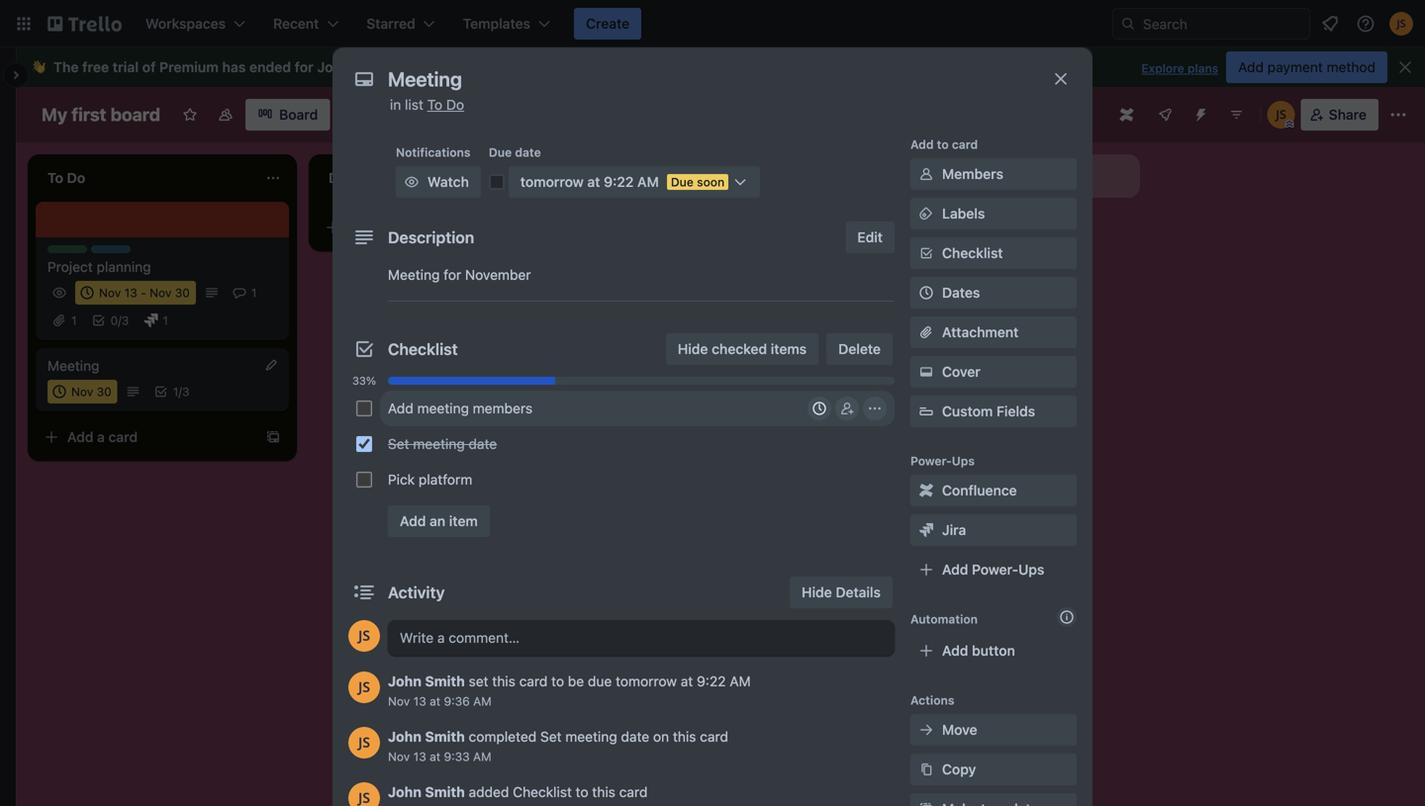 Task type: vqa. For each thing, say whether or not it's contained in the screenshot.
sm icon associated with Copy
yes



Task type: locate. For each thing, give the bounding box(es) containing it.
13 left the 9:33 on the bottom of page
[[413, 750, 426, 764]]

0 vertical spatial set
[[388, 436, 409, 452]]

meeting up nov 30 option
[[48, 358, 99, 374]]

banner
[[16, 48, 1425, 87]]

power- up confluence
[[911, 454, 952, 468]]

checklist down the john smith completed set meeting date on this card nov 13 at 9:33 am
[[513, 784, 572, 801]]

sm image for jira
[[917, 521, 936, 540]]

/ for 0
[[118, 314, 122, 328]]

meeting up set meeting date
[[417, 400, 469, 417]]

1 horizontal spatial due
[[671, 175, 694, 189]]

activity
[[388, 584, 445, 602]]

nov left 9:36
[[388, 695, 410, 709]]

add meeting members
[[388, 400, 533, 417]]

project for color: sky, title: "project" element
[[91, 246, 132, 260]]

tomorrow inside john smith set this card to be due tomorrow at 9:22 am nov 13 at 9:36 am
[[616, 674, 677, 690]]

smith for set this card to be due tomorrow at 9:22 am
[[425, 674, 465, 690]]

sm image down power-ups
[[917, 481, 936, 501]]

0 horizontal spatial due
[[489, 146, 512, 159]]

smith for completed
[[425, 729, 465, 745]]

a
[[378, 219, 386, 236], [701, 322, 708, 336], [659, 366, 667, 382], [97, 429, 105, 445]]

john smith (johnsmith38824343) image
[[348, 672, 380, 704], [348, 783, 380, 807]]

3 smith from the top
[[425, 784, 465, 801]]

nov left the 9:33 on the bottom of page
[[388, 750, 410, 764]]

share button
[[1301, 99, 1379, 131]]

add an item button
[[388, 506, 490, 537]]

Nov 13 - Nov 30 checkbox
[[75, 281, 196, 305]]

13 inside john smith set this card to be due tomorrow at 9:22 am nov 13 at 9:36 am
[[413, 695, 426, 709]]

meeting
[[417, 400, 469, 417], [413, 436, 465, 452], [566, 729, 617, 745]]

0 vertical spatial this
[[492, 674, 516, 690]]

1 vertical spatial meeting
[[413, 436, 465, 452]]

1 horizontal spatial to
[[576, 784, 589, 801]]

add left an
[[400, 513, 426, 530]]

1 horizontal spatial date
[[515, 146, 541, 159]]

1 horizontal spatial list
[[991, 168, 1010, 184]]

add a card button down watch button
[[317, 212, 538, 244]]

to down the john smith completed set meeting date on this card nov 13 at 9:33 am
[[576, 784, 589, 801]]

due left soon
[[671, 175, 694, 189]]

1 horizontal spatial tomorrow
[[616, 674, 677, 690]]

0 vertical spatial for
[[295, 59, 314, 75]]

hide
[[678, 341, 708, 357], [802, 585, 832, 601]]

ups
[[952, 454, 975, 468], [1019, 562, 1045, 578]]

1 horizontal spatial meeting
[[388, 267, 440, 283]]

1 john smith (johnsmith38824343) image from the top
[[348, 672, 380, 704]]

due date
[[489, 146, 541, 159]]

1
[[251, 286, 257, 300], [71, 314, 77, 328], [163, 314, 168, 328], [173, 385, 178, 399]]

this
[[492, 674, 516, 690], [673, 729, 696, 745], [592, 784, 616, 801]]

sm image inside watch button
[[402, 172, 422, 192]]

sm image inside copy link
[[917, 760, 936, 780]]

set right completed
[[540, 729, 562, 745]]

create from template… image down the edit card icon
[[265, 430, 281, 445]]

0 vertical spatial 9:22
[[604, 174, 634, 190]]

color: sky, title: "project" element
[[91, 245, 132, 260]]

sm image for copy
[[917, 760, 936, 780]]

edit
[[858, 229, 883, 245]]

0 vertical spatial power-
[[911, 454, 952, 468]]

smith's
[[353, 59, 404, 75]]

power-ups
[[911, 454, 975, 468]]

another
[[937, 168, 987, 184]]

sm image inside members link
[[917, 164, 936, 184]]

9:22
[[604, 174, 634, 190], [697, 674, 726, 690]]

card right on
[[700, 729, 728, 745]]

add down automation
[[942, 643, 969, 659]]

sm image
[[917, 164, 936, 184], [917, 244, 936, 263], [917, 362, 936, 382], [865, 399, 885, 419], [917, 481, 936, 501], [917, 721, 936, 740], [917, 760, 936, 780], [917, 800, 936, 807]]

date up tomorrow at 9:22 am
[[515, 146, 541, 159]]

13 left -
[[124, 286, 137, 300]]

add inside checklist group
[[388, 400, 414, 417]]

smith up nov 13 at 9:36 am link
[[425, 674, 465, 690]]

add a card button down "checked"
[[598, 358, 820, 390]]

2 vertical spatial sm image
[[917, 521, 936, 540]]

sm image left labels
[[917, 204, 936, 224]]

soon
[[697, 175, 725, 189]]

0 vertical spatial list
[[405, 97, 424, 113]]

1 vertical spatial 13
[[413, 695, 426, 709]]

card down the nov 30
[[108, 429, 138, 445]]

0 vertical spatial ups
[[952, 454, 975, 468]]

list right the in
[[405, 97, 424, 113]]

sm image for cover
[[917, 362, 936, 382]]

card left be
[[519, 674, 548, 690]]

move link
[[911, 715, 1077, 746]]

tomorrow at 9:22 am
[[521, 174, 659, 190]]

to
[[937, 138, 949, 151], [551, 674, 564, 690], [576, 784, 589, 801]]

sm image down "delete" link
[[865, 399, 885, 419]]

1 vertical spatial meeting
[[48, 358, 99, 374]]

set inside checklist group
[[388, 436, 409, 452]]

hide checked items
[[678, 341, 807, 357]]

2 horizontal spatial this
[[673, 729, 696, 745]]

meeting for meeting
[[48, 358, 99, 374]]

project planning
[[48, 259, 151, 275]]

2 vertical spatial this
[[592, 784, 616, 801]]

add a card down this
[[630, 366, 700, 382]]

0 horizontal spatial hide
[[678, 341, 708, 357]]

hide checked items link
[[666, 334, 819, 365]]

members
[[473, 400, 533, 417]]

1 horizontal spatial /
[[178, 385, 182, 399]]

nov right -
[[150, 286, 172, 300]]

nov inside the john smith completed set meeting date on this card nov 13 at 9:33 am
[[388, 750, 410, 764]]

1 vertical spatial power-
[[972, 562, 1019, 578]]

0 horizontal spatial tomorrow
[[521, 174, 584, 190]]

date
[[515, 146, 541, 159], [469, 436, 497, 452], [621, 729, 650, 745]]

0 vertical spatial checklist
[[942, 245, 1003, 261]]

0 horizontal spatial date
[[469, 436, 497, 452]]

1 horizontal spatial ups
[[1019, 562, 1045, 578]]

a right is
[[701, 322, 708, 336]]

1 vertical spatial create from template… image
[[265, 430, 281, 445]]

meeting inside the john smith completed set meeting date on this card nov 13 at 9:33 am
[[566, 729, 617, 745]]

0 vertical spatial date
[[515, 146, 541, 159]]

power- up automation
[[972, 562, 1019, 578]]

labels
[[942, 205, 985, 222]]

2 vertical spatial to
[[576, 784, 589, 801]]

to do link
[[427, 97, 464, 113]]

/ down nov 13 - nov 30 option
[[118, 314, 122, 328]]

attachment button
[[911, 317, 1077, 348]]

to up add another list
[[937, 138, 949, 151]]

0
[[110, 314, 118, 328]]

meeting down john smith set this card to be due tomorrow at 9:22 am nov 13 at 9:36 am
[[566, 729, 617, 745]]

dates button
[[911, 277, 1077, 309]]

Add meeting members checkbox
[[356, 401, 372, 417]]

trial
[[113, 59, 139, 75]]

0 horizontal spatial 30
[[97, 385, 112, 399]]

card down is
[[671, 366, 700, 382]]

ups up confluence
[[952, 454, 975, 468]]

john up nov 13 at 9:33 am 'link'
[[388, 729, 422, 745]]

is
[[689, 322, 698, 336]]

date down the members
[[469, 436, 497, 452]]

a for the bottommost add a card button
[[97, 429, 105, 445]]

sm image down the add to card
[[917, 164, 936, 184]]

sm image inside labels link
[[917, 204, 936, 224]]

banner containing 👋
[[16, 48, 1425, 87]]

2 smith from the top
[[425, 729, 465, 745]]

0 horizontal spatial create from template… image
[[265, 430, 281, 445]]

at
[[587, 174, 600, 190], [681, 674, 693, 690], [430, 695, 441, 709], [430, 750, 441, 764]]

wave image
[[32, 58, 46, 76]]

0 horizontal spatial checklist
[[388, 340, 458, 359]]

sm image for confluence
[[917, 481, 936, 501]]

john
[[317, 59, 350, 75], [388, 674, 422, 690], [388, 729, 422, 745], [388, 784, 422, 801]]

date left on
[[621, 729, 650, 745]]

add a card button down 1 / 3
[[36, 422, 257, 453]]

2 horizontal spatial to
[[937, 138, 949, 151]]

t1
[[610, 294, 625, 311]]

0 vertical spatial john smith (johnsmith38824343) image
[[348, 672, 380, 704]]

set
[[469, 674, 489, 690]]

to left be
[[551, 674, 564, 690]]

add a card button
[[317, 212, 538, 244], [598, 358, 820, 390], [36, 422, 257, 453]]

sm image
[[402, 172, 422, 192], [917, 204, 936, 224], [917, 521, 936, 540]]

3 for 1 / 3
[[182, 385, 190, 399]]

add down the add to card
[[907, 168, 933, 184]]

sm image for members
[[917, 164, 936, 184]]

sm image left cover
[[917, 362, 936, 382]]

search image
[[1121, 16, 1136, 32]]

2 vertical spatial 13
[[413, 750, 426, 764]]

1 horizontal spatial hide
[[802, 585, 832, 601]]

None text field
[[378, 61, 1031, 97]]

copy
[[942, 762, 976, 778]]

create from template… image
[[828, 366, 843, 382], [265, 430, 281, 445]]

this down the john smith completed set meeting date on this card nov 13 at 9:33 am
[[592, 784, 616, 801]]

john inside john smith set this card to be due tomorrow at 9:22 am nov 13 at 9:36 am
[[388, 674, 422, 690]]

this right on
[[673, 729, 696, 745]]

0 vertical spatial to
[[937, 138, 949, 151]]

1 horizontal spatial 3
[[182, 385, 190, 399]]

sm image down copy link
[[917, 800, 936, 807]]

nov up 0
[[99, 286, 121, 300]]

meeting up platform
[[413, 436, 465, 452]]

card left is
[[661, 322, 685, 336]]

1 vertical spatial ups
[[1019, 562, 1045, 578]]

add a card down watch button
[[348, 219, 419, 236]]

card
[[952, 138, 978, 151], [390, 219, 419, 236], [661, 322, 685, 336], [671, 366, 700, 382], [108, 429, 138, 445], [519, 674, 548, 690], [700, 729, 728, 745], [619, 784, 648, 801]]

1 horizontal spatial add a card button
[[317, 212, 538, 244]]

add
[[1239, 59, 1264, 75], [911, 138, 934, 151], [907, 168, 933, 184], [348, 219, 375, 236], [630, 366, 656, 382], [388, 400, 414, 417], [67, 429, 94, 445], [400, 513, 426, 530], [942, 562, 969, 578], [942, 643, 969, 659]]

9:22 down write a comment text field
[[697, 674, 726, 690]]

dates
[[942, 285, 980, 301]]

set
[[388, 436, 409, 452], [540, 729, 562, 745]]

sm image inside cover link
[[917, 362, 936, 382]]

0 vertical spatial meeting
[[388, 267, 440, 283]]

1 vertical spatial set
[[540, 729, 562, 745]]

30 down meeting link at left
[[97, 385, 112, 399]]

1 horizontal spatial set
[[540, 729, 562, 745]]

add a card down the nov 30
[[67, 429, 138, 445]]

workspace visible image
[[218, 107, 234, 123]]

0 horizontal spatial meeting
[[48, 358, 99, 374]]

0 notifications image
[[1318, 12, 1342, 36]]

30 down project planning link
[[175, 286, 190, 300]]

hide left details
[[802, 585, 832, 601]]

list
[[405, 97, 424, 113], [991, 168, 1010, 184]]

1 vertical spatial date
[[469, 436, 497, 452]]

2 horizontal spatial add a card
[[630, 366, 700, 382]]

2 horizontal spatial date
[[621, 729, 650, 745]]

13 left 9:36
[[413, 695, 426, 709]]

on
[[653, 729, 669, 745]]

13
[[124, 286, 137, 300], [413, 695, 426, 709], [413, 750, 426, 764]]

at inside the john smith completed set meeting date on this card nov 13 at 9:33 am
[[430, 750, 441, 764]]

add inside button
[[1239, 59, 1264, 75]]

pick
[[388, 472, 415, 488]]

ended
[[249, 59, 291, 75]]

1 left 0
[[71, 314, 77, 328]]

/ down meeting link at left
[[178, 385, 182, 399]]

1 horizontal spatial 30
[[175, 286, 190, 300]]

meeting for set
[[413, 436, 465, 452]]

at left the 9:33 on the bottom of page
[[430, 750, 441, 764]]

pick platform
[[388, 472, 473, 488]]

0 vertical spatial create from template… image
[[828, 366, 843, 382]]

sm image inside checklist link
[[917, 244, 936, 263]]

0 horizontal spatial /
[[118, 314, 122, 328]]

explore
[[1142, 61, 1185, 75]]

0 vertical spatial meeting
[[417, 400, 469, 417]]

1 horizontal spatial checklist
[[513, 784, 572, 801]]

nov 13 at 9:36 am link
[[388, 695, 492, 709]]

0 horizontal spatial set
[[388, 436, 409, 452]]

0 vertical spatial due
[[489, 146, 512, 159]]

tomorrow down due date
[[521, 174, 584, 190]]

1 down nov 13 - nov 30
[[163, 314, 168, 328]]

for
[[295, 59, 314, 75], [444, 267, 461, 283]]

a inside t1 this card is a template.
[[701, 322, 708, 336]]

sm image down actions
[[917, 721, 936, 740]]

for right ended
[[295, 59, 314, 75]]

create from template… image for add a card button to the middle
[[828, 366, 843, 382]]

9:22 left due soon
[[604, 174, 634, 190]]

1 vertical spatial smith
[[425, 729, 465, 745]]

project
[[91, 246, 132, 260], [48, 259, 93, 275]]

1 vertical spatial 30
[[97, 385, 112, 399]]

add right add meeting members option
[[388, 400, 414, 417]]

1 vertical spatial sm image
[[917, 204, 936, 224]]

1 horizontal spatial 9:22
[[697, 674, 726, 690]]

add down nov 30 option
[[67, 429, 94, 445]]

create from template… image down "delete" link
[[828, 366, 843, 382]]

1 vertical spatial john smith (johnsmith38824343) image
[[348, 783, 380, 807]]

3 right 0
[[122, 314, 129, 328]]

set right the set meeting date checkbox
[[388, 436, 409, 452]]

john for john smith added checklist to this card
[[388, 784, 422, 801]]

add payment method
[[1239, 59, 1376, 75]]

for down description
[[444, 267, 461, 283]]

sm image left jira
[[917, 521, 936, 540]]

a down t1 this card is a template.
[[659, 366, 667, 382]]

Board name text field
[[32, 99, 170, 131]]

smith inside the john smith completed set meeting date on this card nov 13 at 9:33 am
[[425, 729, 465, 745]]

Nov 30 checkbox
[[48, 380, 118, 404]]

this
[[634, 322, 657, 336]]

checklist up add meeting members
[[388, 340, 458, 359]]

john inside the john smith completed set meeting date on this card nov 13 at 9:33 am
[[388, 729, 422, 745]]

0 vertical spatial tomorrow
[[521, 174, 584, 190]]

fields
[[997, 403, 1036, 420]]

1 vertical spatial to
[[551, 674, 564, 690]]

due for due date
[[489, 146, 512, 159]]

sm image left watch
[[402, 172, 422, 192]]

hide down is
[[678, 341, 708, 357]]

Write a comment text field
[[388, 621, 895, 656]]

star or unstar board image
[[182, 107, 198, 123]]

custom fields button
[[911, 402, 1077, 422]]

1 vertical spatial hide
[[802, 585, 832, 601]]

9:22 inside john smith set this card to be due tomorrow at 9:22 am nov 13 at 9:36 am
[[697, 674, 726, 690]]

this inside the john smith completed set meeting date on this card nov 13 at 9:33 am
[[673, 729, 696, 745]]

nov down meeting link at left
[[71, 385, 93, 399]]

hide details
[[802, 585, 881, 601]]

nov
[[99, 286, 121, 300], [150, 286, 172, 300], [71, 385, 93, 399], [388, 695, 410, 709], [388, 750, 410, 764]]

1 horizontal spatial create from template… image
[[828, 366, 843, 382]]

2 john smith (johnsmith38824343) image from the top
[[348, 783, 380, 807]]

nov 13 at 9:33 am link
[[388, 750, 492, 764]]

workspace
[[408, 59, 480, 75]]

has
[[222, 59, 246, 75]]

john up nov 13 at 9:36 am link
[[388, 674, 422, 690]]

meeting for add
[[417, 400, 469, 417]]

meeting down description
[[388, 267, 440, 283]]

color: green, title: none image
[[48, 245, 87, 253]]

power ups image
[[1158, 107, 1174, 123]]

open information menu image
[[1356, 14, 1376, 34]]

first
[[72, 104, 106, 125]]

cover
[[942, 364, 981, 380]]

1 horizontal spatial for
[[444, 267, 461, 283]]

1 vertical spatial list
[[991, 168, 1010, 184]]

ups up add button 'button'
[[1019, 562, 1045, 578]]

project right color: green, title: none image
[[91, 246, 132, 260]]

1 vertical spatial tomorrow
[[616, 674, 677, 690]]

1 vertical spatial 3
[[182, 385, 190, 399]]

0 vertical spatial add a card
[[348, 219, 419, 236]]

2 vertical spatial smith
[[425, 784, 465, 801]]

set meeting date
[[388, 436, 497, 452]]

1 vertical spatial checklist
[[388, 340, 458, 359]]

sm image for checklist
[[917, 244, 936, 263]]

add down jira
[[942, 562, 969, 578]]

sm image inside checklist group
[[865, 399, 885, 419]]

project down color: green, title: none image
[[48, 259, 93, 275]]

due soon
[[671, 175, 725, 189]]

sm image inside the move link
[[917, 721, 936, 740]]

0 vertical spatial sm image
[[402, 172, 422, 192]]

due up the "mark due date as complete" checkbox
[[489, 146, 512, 159]]

1 smith from the top
[[425, 674, 465, 690]]

board link
[[246, 99, 330, 131]]

at down write a comment text field
[[681, 674, 693, 690]]

2 horizontal spatial add a card button
[[598, 358, 820, 390]]

1 vertical spatial 9:22
[[697, 674, 726, 690]]

this right set on the bottom of the page
[[492, 674, 516, 690]]

0 horizontal spatial to
[[551, 674, 564, 690]]

add button
[[942, 643, 1015, 659]]

meeting for meeting for november
[[388, 267, 440, 283]]

2 vertical spatial date
[[621, 729, 650, 745]]

a down the nov 30
[[97, 429, 105, 445]]

attachment
[[942, 324, 1019, 341]]

2 vertical spatial meeting
[[566, 729, 617, 745]]

description
[[388, 228, 474, 247]]

0 horizontal spatial this
[[492, 674, 516, 690]]

at left 9:36
[[430, 695, 441, 709]]

do
[[446, 97, 464, 113]]

sm image left copy
[[917, 760, 936, 780]]

custom fields
[[942, 403, 1036, 420]]

0 horizontal spatial ups
[[952, 454, 975, 468]]

1 vertical spatial /
[[178, 385, 182, 399]]

sm image right the edit button
[[917, 244, 936, 263]]

smith up nov 13 at 9:33 am 'link'
[[425, 729, 465, 745]]

tomorrow
[[521, 174, 584, 190], [616, 674, 677, 690]]

0 vertical spatial smith
[[425, 674, 465, 690]]

0 vertical spatial 13
[[124, 286, 137, 300]]

2 vertical spatial add a card
[[67, 429, 138, 445]]

3 down meeting link at left
[[182, 385, 190, 399]]

2 vertical spatial checklist
[[513, 784, 572, 801]]

add left payment
[[1239, 59, 1264, 75]]

2 horizontal spatial checklist
[[942, 245, 1003, 261]]

john left smith's on the top of the page
[[317, 59, 350, 75]]

john down nov 13 at 9:33 am 'link'
[[388, 784, 422, 801]]

0 horizontal spatial add a card button
[[36, 422, 257, 453]]

0 horizontal spatial 3
[[122, 314, 129, 328]]

1 vertical spatial due
[[671, 175, 694, 189]]

john smith (johnsmith38824343) image
[[1390, 12, 1414, 36], [1268, 101, 1295, 129], [820, 245, 843, 269], [348, 621, 380, 652], [348, 728, 380, 759]]

john smith (johnsmith38824343) image for set this card to be due tomorrow at 9:22 am
[[348, 672, 380, 704]]

0 horizontal spatial power-
[[911, 454, 952, 468]]

smith inside john smith set this card to be due tomorrow at 9:22 am nov 13 at 9:36 am
[[425, 674, 465, 690]]



Task type: describe. For each thing, give the bounding box(es) containing it.
nov 13 - nov 30
[[99, 286, 190, 300]]

sm image for watch
[[402, 172, 422, 192]]

be
[[568, 674, 584, 690]]

john smith (johnsmith38824343) image for added checklist to this card
[[348, 783, 380, 807]]

checked
[[712, 341, 767, 357]]

1 horizontal spatial power-
[[972, 562, 1019, 578]]

1 / 3
[[173, 385, 190, 399]]

in list to do
[[390, 97, 464, 113]]

1 horizontal spatial this
[[592, 784, 616, 801]]

add up add another list
[[911, 138, 934, 151]]

template.
[[711, 322, 764, 336]]

board
[[111, 104, 160, 125]]

Mark due date as complete checkbox
[[489, 174, 505, 190]]

card inside john smith set this card to be due tomorrow at 9:22 am nov 13 at 9:36 am
[[519, 674, 548, 690]]

copy link
[[911, 754, 1077, 786]]

due for due soon
[[671, 175, 694, 189]]

labels link
[[911, 198, 1077, 230]]

Search field
[[1136, 9, 1310, 39]]

add left description
[[348, 219, 375, 236]]

0 horizontal spatial add a card
[[67, 429, 138, 445]]

premium
[[159, 59, 219, 75]]

john smith completed set meeting date on this card nov 13 at 9:33 am
[[388, 729, 728, 764]]

explore plans
[[1142, 61, 1219, 75]]

confluence
[[942, 483, 1017, 499]]

members
[[942, 166, 1004, 182]]

sm image for labels
[[917, 204, 936, 224]]

move
[[942, 722, 978, 738]]

card inside t1 this card is a template.
[[661, 322, 685, 336]]

november
[[465, 267, 531, 283]]

john smith set this card to be due tomorrow at 9:22 am nov 13 at 9:36 am
[[388, 674, 751, 709]]

john smith added checklist to this card
[[388, 784, 648, 801]]

-
[[141, 286, 146, 300]]

planning
[[97, 259, 151, 275]]

3 for 0 / 3
[[122, 314, 129, 328]]

sm image for move
[[917, 721, 936, 740]]

date inside the john smith completed set meeting date on this card nov 13 at 9:33 am
[[621, 729, 650, 745]]

edit card image
[[263, 357, 279, 373]]

list inside button
[[991, 168, 1010, 184]]

show menu image
[[1389, 105, 1409, 125]]

items
[[771, 341, 807, 357]]

13 inside the john smith completed set meeting date on this card nov 13 at 9:33 am
[[413, 750, 426, 764]]

a for add a card button to the top
[[378, 219, 386, 236]]

hide details link
[[790, 577, 893, 609]]

in
[[390, 97, 401, 113]]

hide for hide checked items
[[678, 341, 708, 357]]

john for john smith completed set meeting date on this card nov 13 at 9:33 am
[[388, 729, 422, 745]]

0 horizontal spatial for
[[295, 59, 314, 75]]

0 / 3
[[110, 314, 129, 328]]

the
[[53, 59, 79, 75]]

add down this
[[630, 366, 656, 382]]

edit button
[[846, 222, 895, 253]]

9:36
[[444, 695, 470, 709]]

details
[[836, 585, 881, 601]]

automation image
[[1186, 99, 1213, 127]]

to inside john smith set this card to be due tomorrow at 9:22 am nov 13 at 9:36 am
[[551, 674, 564, 690]]

create
[[586, 15, 630, 32]]

this inside john smith set this card to be due tomorrow at 9:22 am nov 13 at 9:36 am
[[492, 674, 516, 690]]

checklist link
[[911, 238, 1077, 269]]

plans
[[1188, 61, 1219, 75]]

9:33
[[444, 750, 470, 764]]

1 vertical spatial for
[[444, 267, 461, 283]]

method
[[1327, 59, 1376, 75]]

item
[[449, 513, 478, 530]]

1 vertical spatial add a card
[[630, 366, 700, 382]]

john for john smith set this card to be due tomorrow at 9:22 am nov 13 at 9:36 am
[[388, 674, 422, 690]]

add another list button
[[871, 154, 1140, 198]]

project for project planning
[[48, 259, 93, 275]]

card down watch button
[[390, 219, 419, 236]]

notifications
[[396, 146, 471, 159]]

0 horizontal spatial 9:22
[[604, 174, 634, 190]]

a for add a card button to the middle
[[659, 366, 667, 382]]

board
[[279, 106, 318, 123]]

1 horizontal spatial add a card
[[348, 219, 419, 236]]

completed
[[469, 729, 537, 745]]

1 vertical spatial add a card button
[[598, 358, 820, 390]]

cover link
[[911, 356, 1077, 388]]

checklist group
[[348, 391, 895, 498]]

1 down project planning link
[[251, 286, 257, 300]]

t1 this card is a template.
[[610, 294, 764, 336]]

watch button
[[396, 166, 481, 198]]

Pick platform checkbox
[[356, 472, 372, 488]]

meeting for november
[[388, 267, 531, 283]]

create from template… image for the bottommost add a card button
[[265, 430, 281, 445]]

my first board
[[42, 104, 160, 125]]

primary element
[[0, 0, 1425, 48]]

platform
[[419, 472, 473, 488]]

nov 30
[[71, 385, 112, 399]]

date inside checklist group
[[469, 436, 497, 452]]

nov inside john smith set this card to be due tomorrow at 9:22 am nov 13 at 9:36 am
[[388, 695, 410, 709]]

watch
[[428, 174, 469, 190]]

my
[[42, 104, 67, 125]]

create button
[[574, 8, 642, 40]]

0 horizontal spatial list
[[405, 97, 424, 113]]

/ for 1
[[178, 385, 182, 399]]

share
[[1329, 106, 1367, 123]]

add inside 'button'
[[942, 643, 969, 659]]

delete link
[[827, 334, 893, 365]]

👋 the free trial of premium has ended for john smith's workspace
[[32, 59, 480, 75]]

am inside the john smith completed set meeting date on this card nov 13 at 9:33 am
[[473, 750, 492, 764]]

project planning link
[[48, 257, 277, 277]]

card inside the john smith completed set meeting date on this card nov 13 at 9:33 am
[[700, 729, 728, 745]]

explore plans button
[[1142, 56, 1219, 80]]

33%
[[352, 375, 376, 388]]

to
[[427, 97, 443, 113]]

set inside the john smith completed set meeting date on this card nov 13 at 9:33 am
[[540, 729, 562, 745]]

hide for hide details
[[802, 585, 832, 601]]

add payment method button
[[1227, 51, 1388, 83]]

custom
[[942, 403, 993, 420]]

1 down meeting link at left
[[173, 385, 178, 399]]

added
[[469, 784, 509, 801]]

0 vertical spatial add a card button
[[317, 212, 538, 244]]

Set meeting date checkbox
[[356, 437, 372, 452]]

at right the "mark due date as complete" checkbox
[[587, 174, 600, 190]]

delete
[[839, 341, 881, 357]]

members link
[[911, 158, 1077, 190]]

2 vertical spatial add a card button
[[36, 422, 257, 453]]

card up the members
[[952, 138, 978, 151]]

payment
[[1268, 59, 1323, 75]]

👋
[[32, 59, 46, 75]]

add another list
[[907, 168, 1010, 184]]

meeting link
[[48, 356, 277, 376]]

13 inside option
[[124, 286, 137, 300]]

of
[[142, 59, 156, 75]]

due
[[588, 674, 612, 690]]

0 vertical spatial 30
[[175, 286, 190, 300]]

card down the john smith completed set meeting date on this card nov 13 at 9:33 am
[[619, 784, 648, 801]]

t1 link
[[610, 293, 839, 313]]

jira
[[942, 522, 966, 538]]



